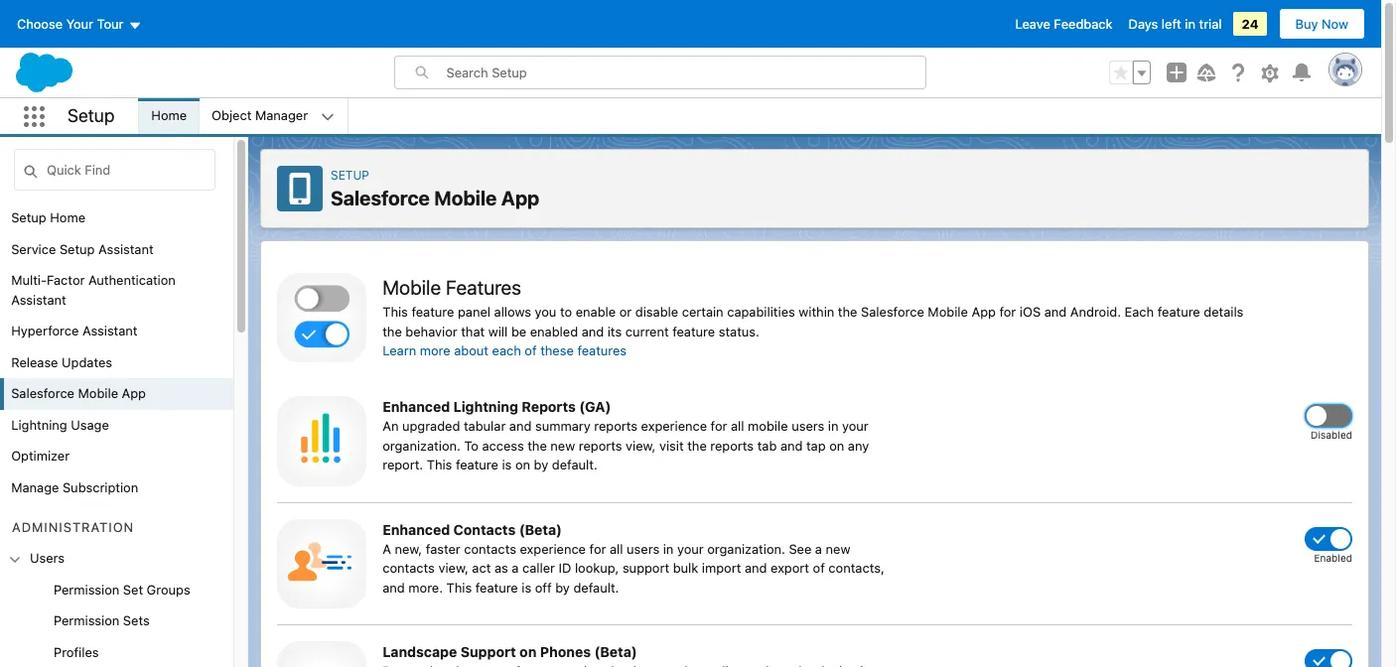 Task type: locate. For each thing, give the bounding box(es) containing it.
contacts down new,
[[383, 560, 435, 576]]

buy
[[1296, 16, 1319, 32]]

1 vertical spatial on
[[516, 457, 531, 473]]

app inside tree item
[[122, 385, 146, 401]]

2 vertical spatial salesforce
[[11, 385, 74, 401]]

all inside enhanced lightning reports (ga) an upgraded tabular and summary reports experience for all mobile users in your organization. to access the new reports view, visit the reports tab and tap on any report. this feature is on by default.
[[731, 419, 745, 434]]

permission for permission sets
[[54, 613, 120, 629]]

hyperforce assistant link
[[11, 322, 138, 341]]

tap
[[807, 438, 826, 454]]

2 vertical spatial this
[[447, 580, 472, 596]]

1 horizontal spatial experience
[[641, 419, 707, 434]]

reports
[[594, 419, 638, 434], [579, 438, 623, 454], [711, 438, 754, 454]]

view, inside enhanced lightning reports (ga) an upgraded tabular and summary reports experience for all mobile users in your organization. to access the new reports view, visit the reports tab and tap on any report. this feature is on by default.
[[626, 438, 656, 454]]

1 vertical spatial assistant
[[11, 292, 66, 308]]

this right 'more.'
[[447, 580, 472, 596]]

optimizer link
[[11, 447, 70, 466]]

contacts
[[464, 541, 517, 557], [383, 560, 435, 576]]

1 horizontal spatial users
[[792, 419, 825, 434]]

groups
[[147, 582, 190, 598]]

that
[[461, 323, 485, 339]]

lightning usage link
[[11, 416, 109, 435]]

you
[[535, 304, 557, 320]]

enhanced inside enhanced lightning reports (ga) an upgraded tabular and summary reports experience for all mobile users in your organization. to access the new reports view, visit the reports tab and tap on any report. this feature is on by default.
[[383, 399, 450, 416]]

by down summary
[[534, 457, 549, 473]]

of inside mobile features this feature panel allows you to enable or disable certain capabilities within the salesforce mobile app for ios and android. each feature details the behavior that will be enabled and its current feature status. learn more about each of these features
[[525, 343, 537, 359]]

1 vertical spatial your
[[678, 541, 704, 557]]

setup tree tree
[[0, 203, 233, 668]]

experience inside enhanced contacts (beta) a new, faster contacts experience for all users in your organization. see a new contacts view, act as a caller id lookup, support bulk import and export of contacts, and more. this feature is off by default.
[[520, 541, 586, 557]]

is
[[502, 457, 512, 473], [522, 580, 532, 596]]

1 horizontal spatial for
[[711, 419, 728, 434]]

1 horizontal spatial view,
[[626, 438, 656, 454]]

2 vertical spatial app
[[122, 385, 146, 401]]

0 vertical spatial lightning
[[454, 399, 519, 416]]

of down be
[[525, 343, 537, 359]]

in right left
[[1186, 16, 1196, 32]]

assistant down multi-
[[11, 292, 66, 308]]

(ga)
[[580, 399, 611, 416]]

0 horizontal spatial (beta)
[[519, 521, 562, 538]]

status.
[[719, 323, 760, 339]]

1 vertical spatial experience
[[520, 541, 586, 557]]

0 horizontal spatial new
[[551, 438, 576, 454]]

users inside enhanced contacts (beta) a new, faster contacts experience for all users in your organization. see a new contacts view, act as a caller id lookup, support bulk import and export of contacts, and more. this feature is off by default.
[[627, 541, 660, 557]]

0 horizontal spatial home
[[50, 210, 86, 226]]

in right mobile at the right bottom of page
[[828, 419, 839, 434]]

feature inside enhanced lightning reports (ga) an upgraded tabular and summary reports experience for all mobile users in your organization. to access the new reports view, visit the reports tab and tap on any report. this feature is on by default.
[[456, 457, 499, 473]]

object manager
[[212, 108, 308, 123]]

1 vertical spatial this
[[427, 457, 452, 473]]

all left mobile at the right bottom of page
[[731, 419, 745, 434]]

mobile up usage at left bottom
[[78, 385, 118, 401]]

mobile features this feature panel allows you to enable or disable certain capabilities within the salesforce mobile app for ios and android. each feature details the behavior that will be enabled and its current feature status. learn more about each of these features
[[383, 276, 1244, 359]]

service setup assistant link
[[11, 240, 154, 259]]

1 vertical spatial default.
[[574, 580, 619, 596]]

0 vertical spatial experience
[[641, 419, 707, 434]]

choose
[[17, 16, 63, 32]]

any
[[848, 438, 870, 454]]

multi-
[[11, 272, 47, 288]]

by right off
[[556, 580, 570, 596]]

(beta)
[[519, 521, 562, 538], [595, 644, 638, 660]]

1 vertical spatial of
[[813, 560, 825, 576]]

home up 'service setup assistant'
[[50, 210, 86, 226]]

home left "object"
[[151, 108, 187, 123]]

assistant inside multi-factor authentication assistant
[[11, 292, 66, 308]]

1 vertical spatial enhanced
[[383, 521, 450, 538]]

(beta) right the phones
[[595, 644, 638, 660]]

0 horizontal spatial all
[[610, 541, 623, 557]]

1 horizontal spatial organization.
[[708, 541, 786, 557]]

lightning inside setup tree tree
[[11, 417, 67, 433]]

contacts down contacts
[[464, 541, 517, 557]]

manage
[[11, 479, 59, 495]]

1 vertical spatial group
[[0, 575, 233, 668]]

1 horizontal spatial salesforce
[[331, 186, 430, 209]]

tab
[[758, 438, 777, 454]]

for left mobile at the right bottom of page
[[711, 419, 728, 434]]

2 permission from the top
[[54, 613, 120, 629]]

1 horizontal spatial (beta)
[[595, 644, 638, 660]]

certain
[[682, 304, 724, 320]]

2 horizontal spatial app
[[972, 304, 996, 320]]

0 vertical spatial (beta)
[[519, 521, 562, 538]]

salesforce inside salesforce mobile app link
[[11, 385, 74, 401]]

report.
[[383, 457, 423, 473]]

1 vertical spatial new
[[826, 541, 851, 557]]

authentication
[[88, 272, 176, 288]]

on right tap
[[830, 438, 845, 454]]

0 horizontal spatial organization.
[[383, 438, 461, 454]]

usage
[[71, 417, 109, 433]]

is down access
[[502, 457, 512, 473]]

2 horizontal spatial salesforce
[[861, 304, 925, 320]]

0 vertical spatial for
[[1000, 304, 1017, 320]]

1 vertical spatial for
[[711, 419, 728, 434]]

0 horizontal spatial app
[[122, 385, 146, 401]]

android.
[[1071, 304, 1122, 320]]

to
[[560, 304, 572, 320]]

on
[[830, 438, 845, 454], [516, 457, 531, 473], [520, 644, 537, 660]]

lightning up optimizer at the left of the page
[[11, 417, 67, 433]]

0 vertical spatial users
[[792, 419, 825, 434]]

in
[[1186, 16, 1196, 32], [828, 419, 839, 434], [663, 541, 674, 557]]

0 horizontal spatial of
[[525, 343, 537, 359]]

0 horizontal spatial experience
[[520, 541, 586, 557]]

choose your tour
[[17, 16, 124, 32]]

and down the enable
[[582, 323, 604, 339]]

0 vertical spatial by
[[534, 457, 549, 473]]

for
[[1000, 304, 1017, 320], [711, 419, 728, 434], [590, 541, 606, 557]]

1 horizontal spatial is
[[522, 580, 532, 596]]

1 vertical spatial users
[[627, 541, 660, 557]]

0 vertical spatial group
[[1110, 61, 1152, 84]]

leave
[[1016, 16, 1051, 32]]

service setup assistant
[[11, 241, 154, 257]]

your inside enhanced lightning reports (ga) an upgraded tabular and summary reports experience for all mobile users in your organization. to access the new reports view, visit the reports tab and tap on any report. this feature is on by default.
[[843, 419, 869, 434]]

1 vertical spatial organization.
[[708, 541, 786, 557]]

default. down summary
[[552, 457, 598, 473]]

1 vertical spatial home
[[50, 210, 86, 226]]

Search Setup text field
[[447, 57, 925, 88]]

0 horizontal spatial group
[[0, 575, 233, 668]]

experience up id
[[520, 541, 586, 557]]

view, down the 'faster'
[[439, 560, 469, 576]]

salesforce right within
[[861, 304, 925, 320]]

organization. up the import
[[708, 541, 786, 557]]

organization. down upgraded
[[383, 438, 461, 454]]

landscape support on phones (beta)
[[383, 644, 638, 660]]

features
[[446, 276, 522, 299]]

trial
[[1200, 16, 1223, 32]]

1 horizontal spatial a
[[816, 541, 823, 557]]

visit
[[660, 438, 684, 454]]

0 horizontal spatial is
[[502, 457, 512, 473]]

feature down as
[[476, 580, 518, 596]]

2 horizontal spatial for
[[1000, 304, 1017, 320]]

1 horizontal spatial app
[[502, 186, 540, 209]]

users up tap
[[792, 419, 825, 434]]

the right within
[[838, 304, 858, 320]]

2 vertical spatial for
[[590, 541, 606, 557]]

0 vertical spatial organization.
[[383, 438, 461, 454]]

salesforce down setup link
[[331, 186, 430, 209]]

on down access
[[516, 457, 531, 473]]

experience
[[641, 419, 707, 434], [520, 541, 586, 557]]

is left off
[[522, 580, 532, 596]]

in up bulk at the bottom of the page
[[663, 541, 674, 557]]

1 vertical spatial salesforce
[[861, 304, 925, 320]]

assistant up "updates"
[[82, 323, 138, 339]]

0 vertical spatial of
[[525, 343, 537, 359]]

1 vertical spatial is
[[522, 580, 532, 596]]

view, left visit on the bottom left
[[626, 438, 656, 454]]

0 vertical spatial in
[[1186, 16, 1196, 32]]

users
[[30, 551, 65, 567]]

0 vertical spatial salesforce
[[331, 186, 430, 209]]

salesforce down release
[[11, 385, 74, 401]]

new
[[551, 438, 576, 454], [826, 541, 851, 557]]

1 vertical spatial contacts
[[383, 560, 435, 576]]

mobile
[[434, 186, 497, 209], [383, 276, 441, 299], [928, 304, 969, 320], [78, 385, 118, 401]]

lookup,
[[575, 560, 619, 576]]

this inside enhanced lightning reports (ga) an upgraded tabular and summary reports experience for all mobile users in your organization. to access the new reports view, visit the reports tab and tap on any report. this feature is on by default.
[[427, 457, 452, 473]]

is inside enhanced contacts (beta) a new, faster contacts experience for all users in your organization. see a new contacts view, act as a caller id lookup, support bulk import and export of contacts, and more. this feature is off by default.
[[522, 580, 532, 596]]

feature up behavior at the left
[[412, 304, 454, 320]]

2 vertical spatial in
[[663, 541, 674, 557]]

0 vertical spatial is
[[502, 457, 512, 473]]

1 vertical spatial a
[[512, 560, 519, 576]]

1 vertical spatial lightning
[[11, 417, 67, 433]]

enhanced up new,
[[383, 521, 450, 538]]

1 horizontal spatial your
[[843, 419, 869, 434]]

or
[[620, 304, 632, 320]]

0 horizontal spatial view,
[[439, 560, 469, 576]]

all inside enhanced contacts (beta) a new, faster contacts experience for all users in your organization. see a new contacts view, act as a caller id lookup, support bulk import and export of contacts, and more. this feature is off by default.
[[610, 541, 623, 557]]

0 horizontal spatial a
[[512, 560, 519, 576]]

import
[[702, 560, 742, 576]]

default. down lookup, at left bottom
[[574, 580, 619, 596]]

enabled
[[530, 323, 578, 339]]

an
[[383, 419, 399, 434]]

for left ios
[[1000, 304, 1017, 320]]

feature
[[412, 304, 454, 320], [1158, 304, 1201, 320], [673, 323, 716, 339], [456, 457, 499, 473], [476, 580, 518, 596]]

feature down certain
[[673, 323, 716, 339]]

phones
[[540, 644, 591, 660]]

panel
[[458, 304, 491, 320]]

feature down to
[[456, 457, 499, 473]]

0 horizontal spatial lightning
[[11, 417, 67, 433]]

salesforce mobile app tree item
[[0, 379, 233, 410]]

behavior
[[406, 323, 458, 339]]

mobile up the features
[[434, 186, 497, 209]]

0 vertical spatial app
[[502, 186, 540, 209]]

each
[[1125, 304, 1155, 320]]

default. inside enhanced lightning reports (ga) an upgraded tabular and summary reports experience for all mobile users in your organization. to access the new reports view, visit the reports tab and tap on any report. this feature is on by default.
[[552, 457, 598, 473]]

1 enhanced from the top
[[383, 399, 450, 416]]

lightning
[[454, 399, 519, 416], [11, 417, 67, 433]]

experience up visit on the bottom left
[[641, 419, 707, 434]]

by inside enhanced contacts (beta) a new, faster contacts experience for all users in your organization. see a new contacts view, act as a caller id lookup, support bulk import and export of contacts, and more. this feature is off by default.
[[556, 580, 570, 596]]

new down summary
[[551, 438, 576, 454]]

on left the phones
[[520, 644, 537, 660]]

all up lookup, at left bottom
[[610, 541, 623, 557]]

this up learn
[[383, 304, 408, 320]]

for up lookup, at left bottom
[[590, 541, 606, 557]]

0 vertical spatial all
[[731, 419, 745, 434]]

of right 'export'
[[813, 560, 825, 576]]

0 vertical spatial enhanced
[[383, 399, 450, 416]]

1 horizontal spatial home
[[151, 108, 187, 123]]

salesforce
[[331, 186, 430, 209], [861, 304, 925, 320], [11, 385, 74, 401]]

1 vertical spatial in
[[828, 419, 839, 434]]

organization.
[[383, 438, 461, 454], [708, 541, 786, 557]]

view, inside enhanced contacts (beta) a new, faster contacts experience for all users in your organization. see a new contacts view, act as a caller id lookup, support bulk import and export of contacts, and more. this feature is off by default.
[[439, 560, 469, 576]]

your
[[66, 16, 93, 32]]

enhanced for enhanced lightning reports (ga)
[[383, 399, 450, 416]]

0 horizontal spatial for
[[590, 541, 606, 557]]

feature right each on the top of page
[[1158, 304, 1201, 320]]

disable
[[636, 304, 679, 320]]

a right see
[[816, 541, 823, 557]]

permission inside 'link'
[[54, 613, 120, 629]]

disabled
[[1312, 429, 1353, 441]]

1 vertical spatial app
[[972, 304, 996, 320]]

0 horizontal spatial salesforce
[[11, 385, 74, 401]]

1 horizontal spatial new
[[826, 541, 851, 557]]

setup for setup home
[[11, 210, 46, 226]]

mobile inside setup salesforce mobile app
[[434, 186, 497, 209]]

0 horizontal spatial by
[[534, 457, 549, 473]]

app inside setup salesforce mobile app
[[502, 186, 540, 209]]

0 vertical spatial home
[[151, 108, 187, 123]]

lightning inside enhanced lightning reports (ga) an upgraded tabular and summary reports experience for all mobile users in your organization. to access the new reports view, visit the reports tab and tap on any report. this feature is on by default.
[[454, 399, 519, 416]]

1 vertical spatial all
[[610, 541, 623, 557]]

1 horizontal spatial by
[[556, 580, 570, 596]]

1 horizontal spatial in
[[828, 419, 839, 434]]

the down summary
[[528, 438, 547, 454]]

0 vertical spatial contacts
[[464, 541, 517, 557]]

permission up permission sets
[[54, 582, 120, 598]]

1 vertical spatial view,
[[439, 560, 469, 576]]

see
[[789, 541, 812, 557]]

a right as
[[512, 560, 519, 576]]

enhanced contacts (beta) a new, faster contacts experience for all users in your organization. see a new contacts view, act as a caller id lookup, support bulk import and export of contacts, and more. this feature is off by default.
[[383, 521, 885, 596]]

0 vertical spatial assistant
[[98, 241, 154, 257]]

lightning up tabular
[[454, 399, 519, 416]]

enhanced inside enhanced contacts (beta) a new, faster contacts experience for all users in your organization. see a new contacts view, act as a caller id lookup, support bulk import and export of contacts, and more. this feature is off by default.
[[383, 521, 450, 538]]

app
[[502, 186, 540, 209], [972, 304, 996, 320], [122, 385, 146, 401]]

1 horizontal spatial all
[[731, 419, 745, 434]]

0 horizontal spatial users
[[627, 541, 660, 557]]

support
[[461, 644, 516, 660]]

enhanced up upgraded
[[383, 399, 450, 416]]

and up access
[[510, 419, 532, 434]]

setup inside setup salesforce mobile app
[[331, 168, 369, 183]]

0 vertical spatial your
[[843, 419, 869, 434]]

and
[[1045, 304, 1067, 320], [582, 323, 604, 339], [510, 419, 532, 434], [781, 438, 803, 454], [745, 560, 768, 576], [383, 580, 405, 596]]

1 horizontal spatial of
[[813, 560, 825, 576]]

setup for setup
[[68, 105, 115, 126]]

(beta) up caller
[[519, 521, 562, 538]]

your up any
[[843, 419, 869, 434]]

a
[[816, 541, 823, 557], [512, 560, 519, 576]]

1 permission from the top
[[54, 582, 120, 598]]

0 vertical spatial default.
[[552, 457, 598, 473]]

your up bulk at the bottom of the page
[[678, 541, 704, 557]]

0 vertical spatial permission
[[54, 582, 120, 598]]

users up support
[[627, 541, 660, 557]]

enabled
[[1315, 552, 1353, 564]]

new up contacts,
[[826, 541, 851, 557]]

new inside enhanced lightning reports (ga) an upgraded tabular and summary reports experience for all mobile users in your organization. to access the new reports view, visit the reports tab and tap on any report. this feature is on by default.
[[551, 438, 576, 454]]

assistant up authentication
[[98, 241, 154, 257]]

will
[[489, 323, 508, 339]]

permission up "profiles"
[[54, 613, 120, 629]]

capabilities
[[728, 304, 796, 320]]

these
[[541, 343, 574, 359]]

0 vertical spatial this
[[383, 304, 408, 320]]

group
[[1110, 61, 1152, 84], [0, 575, 233, 668]]

0 horizontal spatial your
[[678, 541, 704, 557]]

export
[[771, 560, 810, 576]]

for inside enhanced contacts (beta) a new, faster contacts experience for all users in your organization. see a new contacts view, act as a caller id lookup, support bulk import and export of contacts, and more. this feature is off by default.
[[590, 541, 606, 557]]

allows
[[494, 304, 532, 320]]

this right report. in the left bottom of the page
[[427, 457, 452, 473]]

0 horizontal spatial in
[[663, 541, 674, 557]]

0 vertical spatial new
[[551, 438, 576, 454]]

landscape
[[383, 644, 457, 660]]

summary
[[535, 419, 591, 434]]

1 horizontal spatial lightning
[[454, 399, 519, 416]]

2 vertical spatial assistant
[[82, 323, 138, 339]]

2 enhanced from the top
[[383, 521, 450, 538]]



Task type: vqa. For each thing, say whether or not it's contained in the screenshot.
Me
no



Task type: describe. For each thing, give the bounding box(es) containing it.
be
[[512, 323, 527, 339]]

leave feedback
[[1016, 16, 1113, 32]]

permission for permission set groups
[[54, 582, 120, 598]]

multi-factor authentication assistant
[[11, 272, 176, 308]]

object manager link
[[200, 98, 320, 134]]

within
[[799, 304, 835, 320]]

factor
[[47, 272, 85, 288]]

24
[[1242, 16, 1259, 32]]

contacts,
[[829, 560, 885, 576]]

subscription
[[63, 479, 138, 495]]

0 vertical spatial on
[[830, 438, 845, 454]]

home link
[[139, 98, 199, 134]]

experience inside enhanced lightning reports (ga) an upgraded tabular and summary reports experience for all mobile users in your organization. to access the new reports view, visit the reports tab and tap on any report. this feature is on by default.
[[641, 419, 707, 434]]

sets
[[123, 613, 150, 629]]

more
[[420, 343, 451, 359]]

0 horizontal spatial contacts
[[383, 560, 435, 576]]

for inside mobile features this feature panel allows you to enable or disable certain capabilities within the salesforce mobile app for ios and android. each feature details the behavior that will be enabled and its current feature status. learn more about each of these features
[[1000, 304, 1017, 320]]

the up learn
[[383, 323, 402, 339]]

more.
[[409, 580, 443, 596]]

group containing permission set groups
[[0, 575, 233, 668]]

access
[[482, 438, 524, 454]]

service
[[11, 241, 56, 257]]

0 vertical spatial a
[[816, 541, 823, 557]]

the right visit on the bottom left
[[688, 438, 707, 454]]

lightning usage
[[11, 417, 109, 433]]

for inside enhanced lightning reports (ga) an upgraded tabular and summary reports experience for all mobile users in your organization. to access the new reports view, visit the reports tab and tap on any report. this feature is on by default.
[[711, 419, 728, 434]]

administration
[[12, 520, 134, 536]]

release updates
[[11, 354, 112, 370]]

your inside enhanced contacts (beta) a new, faster contacts experience for all users in your organization. see a new contacts view, act as a caller id lookup, support bulk import and export of contacts, and more. this feature is off by default.
[[678, 541, 704, 557]]

Quick Find search field
[[14, 149, 216, 191]]

about
[[454, 343, 489, 359]]

permission set groups link
[[54, 581, 190, 600]]

setup link
[[331, 168, 369, 183]]

1 horizontal spatial contacts
[[464, 541, 517, 557]]

to
[[464, 438, 479, 454]]

contacts
[[454, 521, 516, 538]]

mobile inside tree item
[[78, 385, 118, 401]]

users tree item
[[0, 544, 233, 668]]

its
[[608, 323, 622, 339]]

setup home link
[[11, 209, 86, 228]]

leave feedback link
[[1016, 16, 1113, 32]]

mobile left ios
[[928, 304, 969, 320]]

(beta) inside enhanced contacts (beta) a new, faster contacts experience for all users in your organization. see a new contacts view, act as a caller id lookup, support bulk import and export of contacts, and more. this feature is off by default.
[[519, 521, 562, 538]]

tabular
[[464, 419, 506, 434]]

default. inside enhanced contacts (beta) a new, faster contacts experience for all users in your organization. see a new contacts view, act as a caller id lookup, support bulk import and export of contacts, and more. this feature is off by default.
[[574, 580, 619, 596]]

organization. inside enhanced lightning reports (ga) an upgraded tabular and summary reports experience for all mobile users in your organization. to access the new reports view, visit the reports tab and tap on any report. this feature is on by default.
[[383, 438, 461, 454]]

ios
[[1020, 304, 1041, 320]]

by inside enhanced lightning reports (ga) an upgraded tabular and summary reports experience for all mobile users in your organization. to access the new reports view, visit the reports tab and tap on any report. this feature is on by default.
[[534, 457, 549, 473]]

and left 'more.'
[[383, 580, 405, 596]]

feature inside enhanced contacts (beta) a new, faster contacts experience for all users in your organization. see a new contacts view, act as a caller id lookup, support bulk import and export of contacts, and more. this feature is off by default.
[[476, 580, 518, 596]]

profiles
[[54, 645, 99, 660]]

manage subscription link
[[11, 478, 138, 498]]

salesforce inside setup salesforce mobile app
[[331, 186, 430, 209]]

upgraded
[[402, 419, 460, 434]]

users inside enhanced lightning reports (ga) an upgraded tabular and summary reports experience for all mobile users in your organization. to access the new reports view, visit the reports tab and tap on any report. this feature is on by default.
[[792, 419, 825, 434]]

setup for setup salesforce mobile app
[[331, 168, 369, 183]]

caller
[[523, 560, 555, 576]]

home inside 'link'
[[151, 108, 187, 123]]

enhanced lightning reports (ga) an upgraded tabular and summary reports experience for all mobile users in your organization. to access the new reports view, visit the reports tab and tap on any report. this feature is on by default.
[[383, 399, 870, 473]]

features
[[578, 343, 627, 359]]

this inside mobile features this feature panel allows you to enable or disable certain capabilities within the salesforce mobile app for ios and android. each feature details the behavior that will be enabled and its current feature status. learn more about each of these features
[[383, 304, 408, 320]]

salesforce inside mobile features this feature panel allows you to enable or disable certain capabilities within the salesforce mobile app for ios and android. each feature details the behavior that will be enabled and its current feature status. learn more about each of these features
[[861, 304, 925, 320]]

release updates link
[[11, 353, 112, 373]]

updates
[[62, 354, 112, 370]]

salesforce mobile app
[[11, 385, 146, 401]]

in inside enhanced contacts (beta) a new, faster contacts experience for all users in your organization. see a new contacts view, act as a caller id lookup, support bulk import and export of contacts, and more. this feature is off by default.
[[663, 541, 674, 557]]

off
[[535, 580, 552, 596]]

manage subscription
[[11, 479, 138, 495]]

in inside enhanced lightning reports (ga) an upgraded tabular and summary reports experience for all mobile users in your organization. to access the new reports view, visit the reports tab and tap on any report. this feature is on by default.
[[828, 419, 839, 434]]

permission sets
[[54, 613, 150, 629]]

salesforce mobile app link
[[11, 385, 146, 404]]

mobile
[[748, 419, 788, 434]]

is inside enhanced lightning reports (ga) an upgraded tabular and summary reports experience for all mobile users in your organization. to access the new reports view, visit the reports tab and tap on any report. this feature is on by default.
[[502, 457, 512, 473]]

learn more about each of these features link
[[383, 343, 627, 359]]

buy now
[[1296, 16, 1349, 32]]

1 horizontal spatial group
[[1110, 61, 1152, 84]]

2 vertical spatial on
[[520, 644, 537, 660]]

release
[[11, 354, 58, 370]]

current
[[626, 323, 669, 339]]

reports
[[522, 399, 576, 416]]

home inside setup tree tree
[[50, 210, 86, 226]]

object
[[212, 108, 252, 123]]

each
[[492, 343, 521, 359]]

app inside mobile features this feature panel allows you to enable or disable certain capabilities within the salesforce mobile app for ios and android. each feature details the behavior that will be enabled and its current feature status. learn more about each of these features
[[972, 304, 996, 320]]

new,
[[395, 541, 422, 557]]

act
[[472, 560, 491, 576]]

profiles link
[[54, 644, 99, 663]]

choose your tour button
[[16, 8, 143, 40]]

this inside enhanced contacts (beta) a new, faster contacts experience for all users in your organization. see a new contacts view, act as a caller id lookup, support bulk import and export of contacts, and more. this feature is off by default.
[[447, 580, 472, 596]]

support
[[623, 560, 670, 576]]

and left tap
[[781, 438, 803, 454]]

and right ios
[[1045, 304, 1067, 320]]

enhanced for enhanced contacts (beta)
[[383, 521, 450, 538]]

hyperforce assistant
[[11, 323, 138, 339]]

enable
[[576, 304, 616, 320]]

of inside enhanced contacts (beta) a new, faster contacts experience for all users in your organization. see a new contacts view, act as a caller id lookup, support bulk import and export of contacts, and more. this feature is off by default.
[[813, 560, 825, 576]]

buy now button
[[1279, 8, 1366, 40]]

days
[[1129, 16, 1159, 32]]

1 vertical spatial (beta)
[[595, 644, 638, 660]]

a
[[383, 541, 391, 557]]

set
[[123, 582, 143, 598]]

details
[[1204, 304, 1244, 320]]

2 horizontal spatial in
[[1186, 16, 1196, 32]]

hyperforce
[[11, 323, 79, 339]]

permission set groups
[[54, 582, 190, 598]]

bulk
[[673, 560, 699, 576]]

manager
[[255, 108, 308, 123]]

id
[[559, 560, 572, 576]]

organization. inside enhanced contacts (beta) a new, faster contacts experience for all users in your organization. see a new contacts view, act as a caller id lookup, support bulk import and export of contacts, and more. this feature is off by default.
[[708, 541, 786, 557]]

new inside enhanced contacts (beta) a new, faster contacts experience for all users in your organization. see a new contacts view, act as a caller id lookup, support bulk import and export of contacts, and more. this feature is off by default.
[[826, 541, 851, 557]]

left
[[1162, 16, 1182, 32]]

mobile up behavior at the left
[[383, 276, 441, 299]]

and left 'export'
[[745, 560, 768, 576]]



